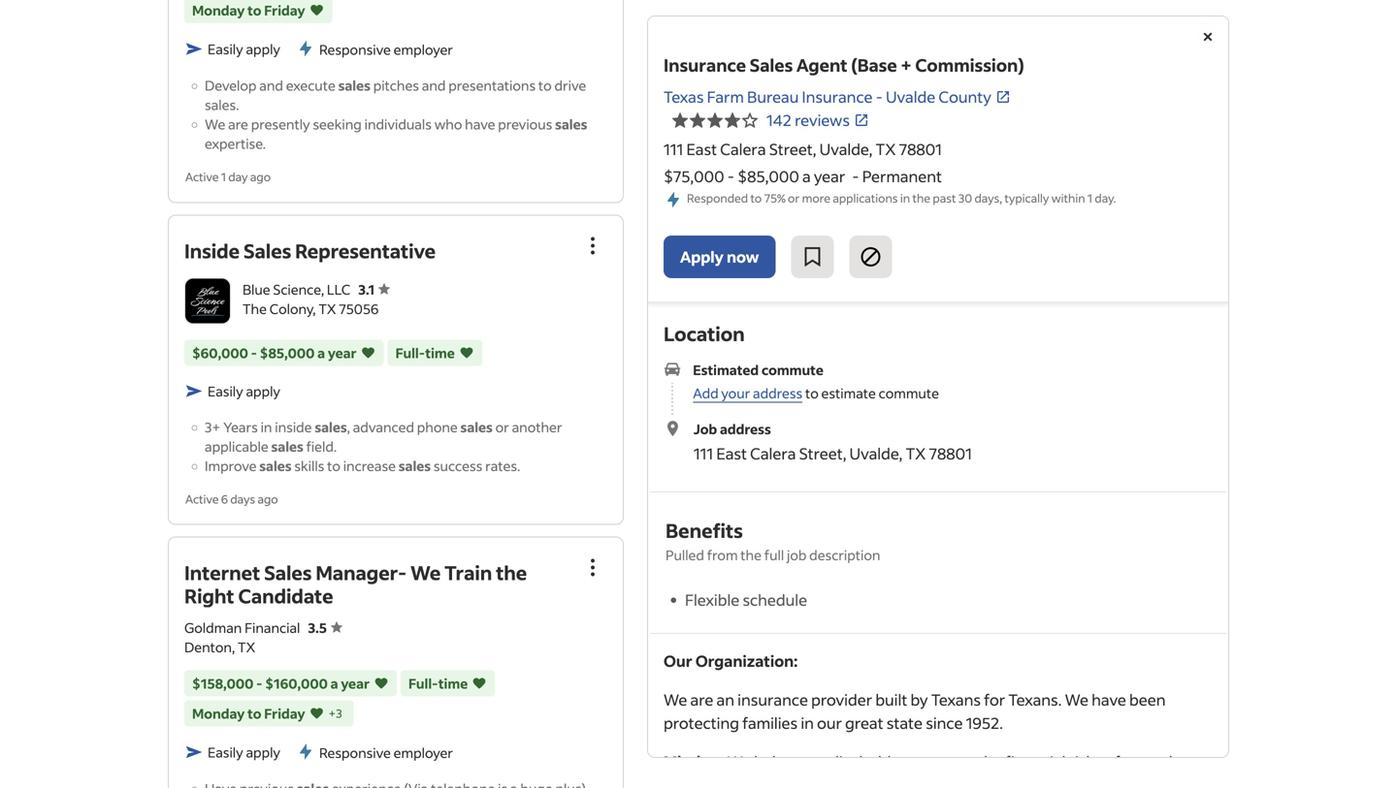 Task type: vqa. For each thing, say whether or not it's contained in the screenshot.
the Skills group
no



Task type: describe. For each thing, give the bounding box(es) containing it.
develop and execute sales
[[205, 77, 370, 94]]

we for we are an insurance provider built by texans for texans. we have been protecting families in our great state since 1952.
[[664, 690, 687, 710]]

the colony, tx 75056
[[243, 300, 379, 318]]

texas
[[664, 87, 704, 107]]

field.
[[306, 438, 337, 455]]

presently
[[251, 116, 310, 133]]

are for an
[[690, 690, 713, 710]]

skills
[[294, 457, 324, 475]]

who
[[434, 116, 462, 133]]

drive
[[554, 77, 586, 94]]

111 east calera street, uvalde, tx 78801
[[664, 139, 942, 159]]

improve sales skills to increase sales success rates.
[[205, 457, 520, 475]]

previous
[[498, 116, 552, 133]]

not interested image
[[859, 246, 882, 269]]

0 horizontal spatial in
[[261, 418, 272, 436]]

address inside job address 111 east calera street, uvalde, tx 78801
[[720, 420, 771, 438]]

everyday
[[1124, 753, 1189, 772]]

we are presently seeking individuals who have previous sales expertise.
[[205, 116, 587, 152]]

+ 3
[[328, 706, 342, 721]]

0 vertical spatial 78801
[[899, 139, 942, 159]]

of
[[1105, 753, 1120, 772]]

texas farm bureau insurance - uvalde county link
[[664, 85, 1011, 109]]

we inside internet sales manager- we train the right candidate
[[410, 560, 441, 585]]

add
[[693, 385, 719, 402]]

we for we help our policyholders manage the financial risks of everyday life and successfully recover from insured losses through prompt
[[727, 753, 751, 772]]

to left 75%
[[750, 191, 762, 206]]

pitches
[[373, 77, 419, 94]]

3.5 out of five stars rating image
[[308, 619, 342, 637]]

sales right phone on the left of page
[[460, 418, 493, 436]]

expertise.
[[205, 135, 266, 152]]

a for manager-
[[330, 675, 338, 693]]

0 vertical spatial uvalde,
[[820, 139, 873, 159]]

1 monday from the top
[[192, 2, 245, 19]]

the inside benefits pulled from the full job description
[[741, 547, 762, 564]]

$75,000
[[664, 166, 724, 186]]

job address 111 east calera street, uvalde, tx 78801
[[694, 420, 972, 464]]

pulled
[[666, 547, 704, 564]]

years
[[223, 418, 258, 436]]

successfully
[[719, 776, 806, 789]]

in inside we are an insurance provider built by texans for texans. we have been protecting families in our great state since 1952.
[[801, 714, 814, 734]]

75056
[[339, 300, 379, 318]]

2 friday from the top
[[264, 705, 305, 723]]

active for improve
[[185, 492, 219, 507]]

2 apply from the top
[[246, 383, 280, 400]]

east inside job address 111 east calera street, uvalde, tx 78801
[[716, 444, 747, 464]]

state
[[887, 714, 923, 734]]

close job details image
[[1196, 25, 1219, 49]]

losses
[[962, 776, 1006, 789]]

recover
[[809, 776, 864, 789]]

calera inside job address 111 east calera street, uvalde, tx 78801
[[750, 444, 796, 464]]

0 vertical spatial insurance
[[664, 54, 746, 76]]

we help our policyholders manage the financial risks of everyday life and successfully recover from insured losses through prompt
[[664, 753, 1189, 789]]

science,
[[273, 281, 324, 298]]

from inside benefits pulled from the full job description
[[707, 547, 738, 564]]

78801 inside job address 111 east calera street, uvalde, tx 78801
[[929, 444, 972, 464]]

2 monday to friday from the top
[[192, 705, 305, 723]]

candidate
[[238, 584, 333, 609]]

internet sales manager- we train the right candidate
[[184, 560, 527, 609]]

commission)
[[915, 54, 1024, 76]]

the inside internet sales manager- we train the right candidate
[[496, 560, 527, 585]]

,
[[347, 418, 350, 436]]

(base
[[851, 54, 897, 76]]

inside
[[275, 418, 312, 436]]

sales up field.
[[315, 418, 347, 436]]

- inside 'link'
[[876, 87, 883, 107]]

to inside estimated commute add your address to estimate commute
[[805, 385, 819, 402]]

job
[[787, 547, 807, 564]]

or another applicable
[[205, 418, 562, 455]]

sales field.
[[271, 438, 337, 455]]

estimated commute add your address to estimate commute
[[693, 362, 939, 402]]

1 horizontal spatial or
[[788, 191, 800, 206]]

through
[[1009, 776, 1068, 789]]

financial
[[1005, 753, 1066, 772]]

a for representative
[[317, 344, 325, 362]]

1 responsive from the top
[[319, 41, 391, 58]]

time for internet sales manager- we train the right candidate
[[438, 675, 468, 693]]

more
[[802, 191, 830, 206]]

apply
[[680, 247, 724, 267]]

active 1 day ago
[[185, 169, 271, 184]]

llc
[[327, 281, 350, 298]]

0 vertical spatial calera
[[720, 139, 766, 159]]

from inside we help our policyholders manage the financial risks of everyday life and successfully recover from insured losses through prompt
[[867, 776, 902, 789]]

0 vertical spatial east
[[686, 139, 717, 159]]

2 responsive from the top
[[319, 745, 391, 762]]

texans.
[[1008, 690, 1062, 710]]

provider
[[811, 690, 872, 710]]

time for inside sales representative
[[425, 344, 455, 362]]

3+ years in inside sales , advanced phone sales
[[205, 418, 493, 436]]

sales left skills
[[259, 457, 292, 475]]

2 responsive employer from the top
[[319, 745, 453, 762]]

texas farm bureau insurance - uvalde county
[[664, 87, 991, 107]]

your
[[721, 385, 750, 402]]

agent
[[796, 54, 848, 76]]

sales down inside
[[271, 438, 303, 455]]

blue science, llc
[[243, 281, 350, 298]]

we for we are presently seeking individuals who have previous sales expertise.
[[205, 116, 225, 133]]

risks
[[1069, 753, 1102, 772]]

insurance inside 'link'
[[802, 87, 873, 107]]

0 vertical spatial 1
[[221, 169, 226, 184]]

job
[[694, 420, 717, 438]]

have inside we are an insurance provider built by texans for texans. we have been protecting families in our great state since 1952.
[[1092, 690, 1126, 710]]

matches your preference image
[[309, 704, 325, 724]]

responded
[[687, 191, 748, 206]]

farm
[[707, 87, 744, 107]]

rates.
[[485, 457, 520, 475]]

3 easily apply from the top
[[208, 744, 280, 762]]

$75,000 - $85,000 a year - permanent
[[664, 166, 942, 186]]

sales left the pitches
[[338, 77, 370, 94]]

sales for inside
[[243, 238, 291, 263]]

save this job image
[[801, 246, 824, 269]]

inside sales representative
[[184, 238, 436, 263]]

applicable
[[205, 438, 268, 455]]

blue
[[243, 281, 270, 298]]

- for $75,000 - $85,000 a year - permanent
[[727, 166, 734, 186]]

inside
[[184, 238, 240, 263]]

3 easily from the top
[[208, 744, 243, 762]]

pitches and presentations to drive sales.
[[205, 77, 586, 114]]

denton, tx
[[184, 639, 255, 656]]

our inside we help our policyholders manage the financial risks of everyday life and successfully recover from insured losses through prompt
[[788, 753, 813, 772]]

0 horizontal spatial 111
[[664, 139, 683, 159]]

our organization:
[[664, 652, 798, 672]]

permanent
[[862, 166, 942, 186]]

goldman
[[184, 619, 242, 637]]

sales inside the we are presently seeking individuals who have previous sales expertise.
[[555, 116, 587, 133]]

2 employer from the top
[[394, 745, 453, 762]]

right
[[184, 584, 234, 609]]

$60,000
[[192, 344, 248, 362]]

active 6 days ago
[[185, 492, 278, 507]]

and for develop
[[259, 77, 283, 94]]

3.9 out of 5 stars image
[[671, 109, 759, 132]]

policyholders
[[816, 753, 913, 772]]

3.1 out of five stars rating image
[[358, 281, 390, 298]]

denton,
[[184, 639, 235, 656]]

ago for expertise.
[[250, 169, 271, 184]]

75%
[[764, 191, 786, 206]]

job actions for internet sales manager- we train the right candidate is collapsed image
[[581, 556, 604, 580]]



Task type: locate. For each thing, give the bounding box(es) containing it.
sales for internet
[[264, 560, 312, 585]]

easily apply up develop
[[208, 40, 280, 58]]

full-
[[395, 344, 425, 362], [408, 675, 438, 693]]

$158,000 - $160,000 a year
[[192, 675, 370, 693]]

protecting
[[664, 714, 739, 734]]

responsive down 3
[[319, 745, 391, 762]]

ago right days
[[258, 492, 278, 507]]

$85,000 up 75%
[[737, 166, 799, 186]]

manager-
[[316, 560, 407, 585]]

0 vertical spatial are
[[228, 116, 248, 133]]

1 vertical spatial full-
[[408, 675, 438, 693]]

past
[[933, 191, 956, 206]]

1 monday to friday from the top
[[192, 2, 305, 19]]

have right who
[[465, 116, 495, 133]]

and down mission:
[[688, 776, 716, 789]]

0 horizontal spatial from
[[707, 547, 738, 564]]

in down permanent
[[900, 191, 910, 206]]

are inside we are an insurance provider built by texans for texans. we have been protecting families in our great state since 1952.
[[690, 690, 713, 710]]

sales up bureau
[[750, 54, 793, 76]]

and left execute
[[259, 77, 283, 94]]

easily up develop
[[208, 40, 243, 58]]

help
[[754, 753, 785, 772]]

active left 6
[[185, 492, 219, 507]]

insured
[[905, 776, 959, 789]]

matches your preference image
[[309, 1, 325, 20], [360, 343, 376, 363], [459, 343, 474, 363], [374, 674, 389, 694], [472, 674, 487, 694]]

train
[[445, 560, 492, 585]]

we left help
[[727, 753, 751, 772]]

1 vertical spatial insurance
[[802, 87, 873, 107]]

1 vertical spatial year
[[328, 344, 357, 362]]

we
[[205, 116, 225, 133], [410, 560, 441, 585], [664, 690, 687, 710], [1065, 690, 1088, 710], [727, 753, 751, 772]]

1 vertical spatial east
[[716, 444, 747, 464]]

monday
[[192, 2, 245, 19], [192, 705, 245, 723]]

address inside estimated commute add your address to estimate commute
[[753, 385, 803, 402]]

1 vertical spatial full-time
[[408, 675, 468, 693]]

company logo image
[[185, 279, 230, 323]]

job actions for inside sales representative is collapsed image
[[581, 234, 604, 257]]

year up more
[[814, 166, 845, 186]]

0 vertical spatial from
[[707, 547, 738, 564]]

our
[[817, 714, 842, 734], [788, 753, 813, 772]]

0 vertical spatial ago
[[250, 169, 271, 184]]

the up losses
[[978, 753, 1002, 772]]

2 easily apply from the top
[[208, 383, 280, 400]]

calera
[[720, 139, 766, 159], [750, 444, 796, 464]]

develop
[[205, 77, 257, 94]]

3.1
[[358, 281, 375, 298]]

sales up financial
[[264, 560, 312, 585]]

responded to 75% or more applications in the past 30 days, typically within 1 day.
[[687, 191, 1116, 206]]

1 vertical spatial apply
[[246, 383, 280, 400]]

address
[[753, 385, 803, 402], [720, 420, 771, 438]]

1 horizontal spatial +
[[901, 54, 912, 76]]

2 active from the top
[[185, 492, 219, 507]]

+ right (base
[[901, 54, 912, 76]]

our right help
[[788, 753, 813, 772]]

monday to friday up develop
[[192, 2, 305, 19]]

manage
[[917, 753, 975, 772]]

- up responded
[[727, 166, 734, 186]]

description
[[809, 547, 880, 564]]

active for we are presently seeking individuals who have previous
[[185, 169, 219, 184]]

we inside we help our policyholders manage the financial risks of everyday life and successfully recover from insured losses through prompt
[[727, 753, 751, 772]]

life
[[664, 776, 685, 789]]

schedule
[[743, 591, 807, 610]]

1 vertical spatial or
[[495, 418, 509, 436]]

1 horizontal spatial insurance
[[802, 87, 873, 107]]

1 apply from the top
[[246, 40, 280, 58]]

for
[[984, 690, 1005, 710]]

1 horizontal spatial in
[[801, 714, 814, 734]]

year for manager-
[[341, 675, 370, 693]]

year for representative
[[328, 344, 357, 362]]

1 friday from the top
[[264, 2, 305, 19]]

insurance
[[737, 690, 808, 710]]

and right the pitches
[[422, 77, 446, 94]]

responsive up the pitches
[[319, 41, 391, 58]]

location
[[664, 321, 745, 347]]

uvalde, down estimate
[[850, 444, 902, 464]]

by
[[911, 690, 928, 710]]

0 vertical spatial +
[[901, 54, 912, 76]]

to inside pitches and presentations to drive sales.
[[538, 77, 552, 94]]

our
[[664, 652, 692, 672]]

1 vertical spatial a
[[317, 344, 325, 362]]

friday down $158,000 - $160,000 a year
[[264, 705, 305, 723]]

to down $158,000 - $160,000 a year
[[247, 705, 261, 723]]

to down field.
[[327, 457, 340, 475]]

we inside the we are presently seeking individuals who have previous sales expertise.
[[205, 116, 225, 133]]

+ right matches your preference icon
[[328, 706, 336, 721]]

1 vertical spatial our
[[788, 753, 813, 772]]

1 vertical spatial $85,000
[[260, 344, 315, 362]]

families
[[742, 714, 798, 734]]

in right years
[[261, 418, 272, 436]]

0 vertical spatial apply
[[246, 40, 280, 58]]

111
[[664, 139, 683, 159], [694, 444, 713, 464]]

responsive
[[319, 41, 391, 58], [319, 745, 391, 762]]

employer
[[394, 41, 453, 58], [394, 745, 453, 762]]

bureau
[[747, 87, 799, 107]]

great
[[845, 714, 883, 734]]

built
[[875, 690, 907, 710]]

- left uvalde
[[876, 87, 883, 107]]

our down the provider
[[817, 714, 842, 734]]

1 horizontal spatial commute
[[879, 385, 939, 402]]

east
[[686, 139, 717, 159], [716, 444, 747, 464]]

- for $60,000 - $85,000 a year
[[251, 344, 257, 362]]

1 easily apply from the top
[[208, 40, 280, 58]]

monday up develop
[[192, 2, 245, 19]]

full- for representative
[[395, 344, 425, 362]]

0 horizontal spatial +
[[328, 706, 336, 721]]

0 vertical spatial commute
[[762, 362, 824, 379]]

- up applications at the right of the page
[[852, 166, 859, 186]]

0 vertical spatial address
[[753, 385, 803, 402]]

$158,000
[[192, 675, 254, 693]]

1 vertical spatial active
[[185, 492, 219, 507]]

sales up the blue
[[243, 238, 291, 263]]

1
[[221, 169, 226, 184], [1087, 191, 1092, 206]]

0 horizontal spatial 1
[[221, 169, 226, 184]]

and for pitches
[[422, 77, 446, 94]]

2 vertical spatial easily
[[208, 744, 243, 762]]

1 horizontal spatial have
[[1092, 690, 1126, 710]]

0 vertical spatial street,
[[769, 139, 816, 159]]

sales inside internet sales manager- we train the right candidate
[[264, 560, 312, 585]]

the right train
[[496, 560, 527, 585]]

days
[[230, 492, 255, 507]]

0 horizontal spatial or
[[495, 418, 509, 436]]

1 vertical spatial easily
[[208, 383, 243, 400]]

30
[[958, 191, 972, 206]]

street, inside job address 111 east calera street, uvalde, tx 78801
[[799, 444, 846, 464]]

111 up $75,000
[[664, 139, 683, 159]]

to up develop
[[247, 2, 261, 19]]

we up protecting
[[664, 690, 687, 710]]

1 responsive employer from the top
[[319, 41, 453, 58]]

0 vertical spatial time
[[425, 344, 455, 362]]

142 reviews link
[[766, 110, 869, 130]]

a up + 3
[[330, 675, 338, 693]]

$85,000 for $75,000
[[737, 166, 799, 186]]

1 horizontal spatial 111
[[694, 444, 713, 464]]

sales
[[338, 77, 370, 94], [555, 116, 587, 133], [315, 418, 347, 436], [460, 418, 493, 436], [271, 438, 303, 455], [259, 457, 292, 475], [399, 457, 431, 475]]

2 vertical spatial a
[[330, 675, 338, 693]]

our inside we are an insurance provider built by texans for texans. we have been protecting families in our great state since 1952.
[[817, 714, 842, 734]]

easily apply
[[208, 40, 280, 58], [208, 383, 280, 400], [208, 744, 280, 762]]

in right families
[[801, 714, 814, 734]]

individuals
[[364, 116, 432, 133]]

internet
[[184, 560, 260, 585]]

1 horizontal spatial 1
[[1087, 191, 1092, 206]]

1 left the day.
[[1087, 191, 1092, 206]]

$85,000 for $60,000
[[260, 344, 315, 362]]

2 vertical spatial in
[[801, 714, 814, 734]]

0 horizontal spatial our
[[788, 753, 813, 772]]

responsive employer up the pitches
[[319, 41, 453, 58]]

monday to friday
[[192, 2, 305, 19], [192, 705, 305, 723]]

0 vertical spatial year
[[814, 166, 845, 186]]

easily apply down $158,000
[[208, 744, 280, 762]]

now
[[727, 247, 759, 267]]

an
[[716, 690, 734, 710]]

1 vertical spatial address
[[720, 420, 771, 438]]

representative
[[295, 238, 436, 263]]

0 vertical spatial responsive
[[319, 41, 391, 58]]

1 vertical spatial monday
[[192, 705, 245, 723]]

- right $158,000
[[256, 675, 262, 693]]

apply down $158,000 - $160,000 a year
[[246, 744, 280, 762]]

2 vertical spatial year
[[341, 675, 370, 693]]

1 horizontal spatial are
[[690, 690, 713, 710]]

0 vertical spatial full-
[[395, 344, 425, 362]]

easily up the 3+
[[208, 383, 243, 400]]

tx inside job address 111 east calera street, uvalde, tx 78801
[[906, 444, 926, 464]]

1 employer from the top
[[394, 41, 453, 58]]

sales.
[[205, 96, 239, 114]]

2 horizontal spatial in
[[900, 191, 910, 206]]

0 vertical spatial $85,000
[[737, 166, 799, 186]]

1 horizontal spatial and
[[422, 77, 446, 94]]

1 vertical spatial easily apply
[[208, 383, 280, 400]]

full-time for representative
[[395, 344, 455, 362]]

seeking
[[313, 116, 362, 133]]

1 active from the top
[[185, 169, 219, 184]]

organization:
[[695, 652, 798, 672]]

2 monday from the top
[[192, 705, 245, 723]]

responsive employer down 3
[[319, 745, 453, 762]]

1 vertical spatial responsive employer
[[319, 745, 453, 762]]

uvalde, down reviews
[[820, 139, 873, 159]]

0 horizontal spatial insurance
[[664, 54, 746, 76]]

apply up develop and execute sales in the top of the page
[[246, 40, 280, 58]]

0 vertical spatial or
[[788, 191, 800, 206]]

calera down 3.9 out of 5 stars 'image' on the top
[[720, 139, 766, 159]]

have left been
[[1092, 690, 1126, 710]]

street, down estimate
[[799, 444, 846, 464]]

0 vertical spatial have
[[465, 116, 495, 133]]

street, up $75,000 - $85,000 a year - permanent
[[769, 139, 816, 159]]

0 horizontal spatial $85,000
[[260, 344, 315, 362]]

1 vertical spatial are
[[690, 690, 713, 710]]

0 vertical spatial monday to friday
[[192, 2, 305, 19]]

1 vertical spatial friday
[[264, 705, 305, 723]]

1 vertical spatial commute
[[879, 385, 939, 402]]

+
[[901, 54, 912, 76], [328, 706, 336, 721]]

year down 75056
[[328, 344, 357, 362]]

ago for skills to increase
[[258, 492, 278, 507]]

3 apply from the top
[[246, 744, 280, 762]]

to left estimate
[[805, 385, 819, 402]]

easily down $158,000
[[208, 744, 243, 762]]

to
[[247, 2, 261, 19], [538, 77, 552, 94], [750, 191, 762, 206], [805, 385, 819, 402], [327, 457, 340, 475], [247, 705, 261, 723]]

monday down $158,000
[[192, 705, 245, 723]]

1 vertical spatial monday to friday
[[192, 705, 305, 723]]

0 vertical spatial a
[[802, 166, 811, 186]]

1 vertical spatial in
[[261, 418, 272, 436]]

or left another
[[495, 418, 509, 436]]

0 vertical spatial employer
[[394, 41, 453, 58]]

3+
[[205, 418, 221, 436]]

another
[[512, 418, 562, 436]]

or right 75%
[[788, 191, 800, 206]]

the inside we help our policyholders manage the financial risks of everyday life and successfully recover from insured losses through prompt
[[978, 753, 1002, 772]]

address down add your address button
[[720, 420, 771, 438]]

sales for insurance
[[750, 54, 793, 76]]

111 down the "job"
[[694, 444, 713, 464]]

east down the "job"
[[716, 444, 747, 464]]

0 vertical spatial friday
[[264, 2, 305, 19]]

- right "$60,000"
[[251, 344, 257, 362]]

111 inside job address 111 east calera street, uvalde, tx 78801
[[694, 444, 713, 464]]

1 vertical spatial uvalde,
[[850, 444, 902, 464]]

full- for manager-
[[408, 675, 438, 693]]

to left drive on the top left of page
[[538, 77, 552, 94]]

0 vertical spatial responsive employer
[[319, 41, 453, 58]]

0 vertical spatial 111
[[664, 139, 683, 159]]

0 horizontal spatial are
[[228, 116, 248, 133]]

0 vertical spatial active
[[185, 169, 219, 184]]

calera down add your address button
[[750, 444, 796, 464]]

0 vertical spatial full-time
[[395, 344, 455, 362]]

the left the full
[[741, 547, 762, 564]]

2 vertical spatial apply
[[246, 744, 280, 762]]

from down "benefits"
[[707, 547, 738, 564]]

1 vertical spatial +
[[328, 706, 336, 721]]

1 vertical spatial responsive
[[319, 745, 391, 762]]

uvalde, inside job address 111 east calera street, uvalde, tx 78801
[[850, 444, 902, 464]]

0 vertical spatial easily
[[208, 40, 243, 58]]

1952.
[[966, 714, 1003, 734]]

benefits pulled from the full job description
[[666, 518, 880, 564]]

1 vertical spatial 1
[[1087, 191, 1092, 206]]

address right the your
[[753, 385, 803, 402]]

commute up add your address button
[[762, 362, 824, 379]]

1 vertical spatial street,
[[799, 444, 846, 464]]

1 vertical spatial sales
[[243, 238, 291, 263]]

or inside or another applicable
[[495, 418, 509, 436]]

texans
[[931, 690, 981, 710]]

friday up develop and execute sales in the top of the page
[[264, 2, 305, 19]]

the left "past"
[[912, 191, 930, 206]]

insurance up farm
[[664, 54, 746, 76]]

success
[[434, 457, 482, 475]]

sales down or another applicable
[[399, 457, 431, 475]]

2 horizontal spatial a
[[802, 166, 811, 186]]

0 horizontal spatial a
[[317, 344, 325, 362]]

1 vertical spatial calera
[[750, 444, 796, 464]]

and inside we help our policyholders manage the financial risks of everyday life and successfully recover from insured losses through prompt
[[688, 776, 716, 789]]

2 vertical spatial sales
[[264, 560, 312, 585]]

1 vertical spatial have
[[1092, 690, 1126, 710]]

easily apply up years
[[208, 383, 280, 400]]

have inside the we are presently seeking individuals who have previous sales expertise.
[[465, 116, 495, 133]]

1 horizontal spatial from
[[867, 776, 902, 789]]

presentations
[[448, 77, 536, 94]]

1 vertical spatial from
[[867, 776, 902, 789]]

monday to friday down $158,000
[[192, 705, 305, 723]]

been
[[1129, 690, 1166, 710]]

1 vertical spatial employer
[[394, 745, 453, 762]]

year up 3
[[341, 675, 370, 693]]

1 horizontal spatial our
[[817, 714, 842, 734]]

$60,000 - $85,000 a year
[[192, 344, 357, 362]]

financial
[[245, 619, 300, 637]]

1 left day
[[221, 169, 226, 184]]

- for $158,000 - $160,000 a year
[[256, 675, 262, 693]]

add your address button
[[693, 385, 803, 403]]

sales down drive on the top left of page
[[555, 116, 587, 133]]

commute right estimate
[[879, 385, 939, 402]]

are up protecting
[[690, 690, 713, 710]]

1 vertical spatial time
[[438, 675, 468, 693]]

1 easily from the top
[[208, 40, 243, 58]]

active left day
[[185, 169, 219, 184]]

are up expertise.
[[228, 116, 248, 133]]

execute
[[286, 77, 335, 94]]

from down policyholders
[[867, 776, 902, 789]]

0 horizontal spatial commute
[[762, 362, 824, 379]]

insurance up reviews
[[802, 87, 873, 107]]

a up more
[[802, 166, 811, 186]]

1 vertical spatial 78801
[[929, 444, 972, 464]]

0 vertical spatial in
[[900, 191, 910, 206]]

days,
[[974, 191, 1002, 206]]

0 vertical spatial sales
[[750, 54, 793, 76]]

east up $75,000
[[686, 139, 717, 159]]

ago right day
[[250, 169, 271, 184]]

0 vertical spatial our
[[817, 714, 842, 734]]

flexible
[[685, 591, 740, 610]]

we right texans.
[[1065, 690, 1088, 710]]

and inside pitches and presentations to drive sales.
[[422, 77, 446, 94]]

apply down $60,000 - $85,000 a year
[[246, 383, 280, 400]]

1 horizontal spatial $85,000
[[737, 166, 799, 186]]

2 easily from the top
[[208, 383, 243, 400]]

full-time for manager-
[[408, 675, 468, 693]]

0 vertical spatial easily apply
[[208, 40, 280, 58]]

we down sales.
[[205, 116, 225, 133]]

are inside the we are presently seeking individuals who have previous sales expertise.
[[228, 116, 248, 133]]

day
[[228, 169, 248, 184]]

0 horizontal spatial have
[[465, 116, 495, 133]]

0 vertical spatial monday
[[192, 2, 245, 19]]

inside sales representative button
[[184, 238, 436, 263]]

$85,000 down colony,
[[260, 344, 315, 362]]

are for presently
[[228, 116, 248, 133]]

a down the colony, tx 75056
[[317, 344, 325, 362]]

or
[[788, 191, 800, 206], [495, 418, 509, 436]]

3.5
[[308, 619, 327, 637]]

we left train
[[410, 560, 441, 585]]



